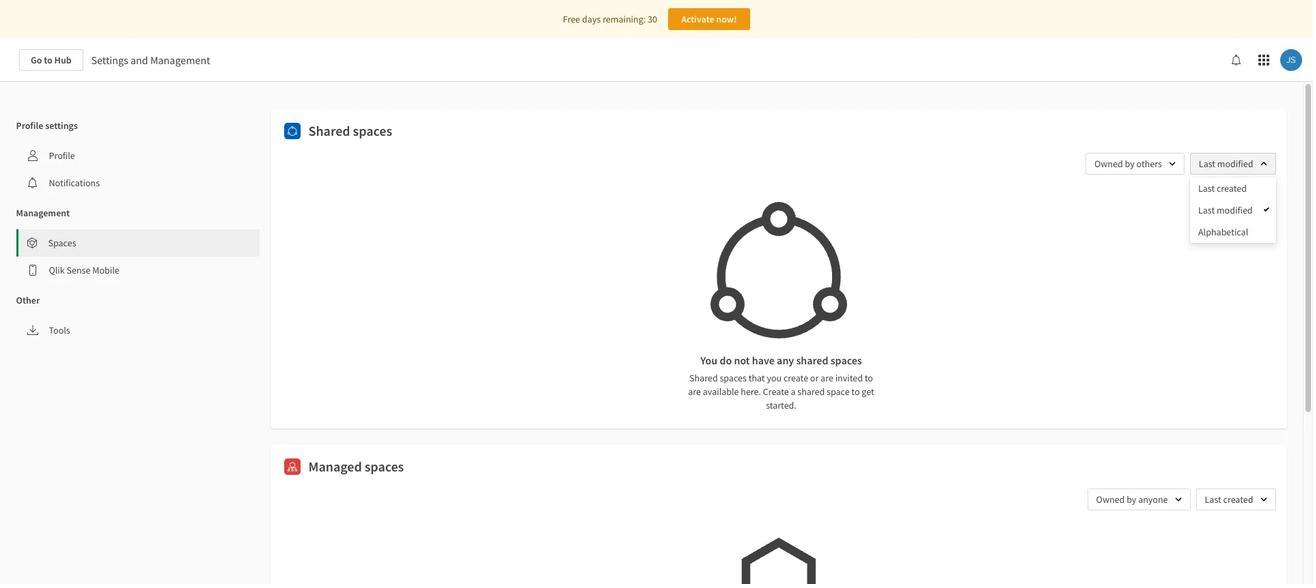 Task type: describe. For each thing, give the bounding box(es) containing it.
you
[[767, 372, 782, 385]]

not
[[734, 354, 750, 368]]

shared spaces
[[308, 122, 392, 139]]

last for last modified element
[[1198, 204, 1215, 217]]

space
[[827, 386, 850, 398]]

0 horizontal spatial are
[[688, 386, 701, 398]]

last modified inside list box
[[1198, 204, 1253, 217]]

profile for profile settings
[[16, 120, 43, 132]]

last inside field
[[1199, 158, 1215, 170]]

qlik
[[49, 264, 65, 277]]

mobile
[[92, 264, 119, 277]]

spaces
[[48, 237, 76, 249]]

you do not have any shared spaces shared spaces that you create or are invited to are available here. create a shared space to get started.
[[688, 354, 874, 412]]

and
[[130, 53, 148, 67]]

tools
[[49, 325, 70, 337]]

activate
[[681, 13, 714, 25]]

Last modified field
[[1190, 153, 1276, 175]]

get
[[862, 386, 874, 398]]

settings
[[45, 120, 78, 132]]

managed spaces
[[308, 458, 404, 475]]

last modified inside field
[[1199, 158, 1253, 170]]

go
[[31, 54, 42, 66]]

activate now! link
[[668, 8, 750, 30]]

1 horizontal spatial management
[[150, 53, 210, 67]]

30
[[648, 13, 657, 25]]

alphabetical
[[1198, 226, 1248, 238]]

a
[[791, 386, 796, 398]]

free
[[563, 13, 580, 25]]

now!
[[716, 13, 737, 25]]

settings and management
[[91, 53, 210, 67]]

go to hub
[[31, 54, 71, 66]]

or
[[810, 372, 819, 385]]

1 horizontal spatial to
[[851, 386, 860, 398]]

that
[[749, 372, 765, 385]]

sense
[[67, 264, 90, 277]]

days
[[582, 13, 601, 25]]

spaces link
[[18, 230, 259, 257]]

profile settings
[[16, 120, 78, 132]]

free days remaining: 30
[[563, 13, 657, 25]]

available
[[703, 386, 739, 398]]

activate now!
[[681, 13, 737, 25]]

list box containing last created
[[1190, 178, 1276, 243]]



Task type: vqa. For each thing, say whether or not it's contained in the screenshot.
the bottommost the Shared
yes



Task type: locate. For each thing, give the bounding box(es) containing it.
are left the available
[[688, 386, 701, 398]]

last left created
[[1198, 182, 1215, 195]]

0 vertical spatial last
[[1199, 158, 1215, 170]]

0 horizontal spatial shared
[[308, 122, 350, 139]]

profile
[[16, 120, 43, 132], [49, 150, 75, 162]]

qlik sense mobile
[[49, 264, 119, 277]]

spaces
[[353, 122, 392, 139], [831, 354, 862, 368], [720, 372, 747, 385], [365, 458, 404, 475]]

modified inside list box
[[1217, 204, 1253, 217]]

profile for profile
[[49, 150, 75, 162]]

1 vertical spatial management
[[16, 207, 70, 219]]

shared up the or
[[796, 354, 828, 368]]

1 vertical spatial shared
[[689, 372, 718, 385]]

last down last created element
[[1198, 204, 1215, 217]]

modified up created
[[1217, 158, 1253, 170]]

remaining:
[[603, 13, 646, 25]]

0 vertical spatial modified
[[1217, 158, 1253, 170]]

modified down created
[[1217, 204, 1253, 217]]

you
[[700, 354, 717, 368]]

last modified up last created element
[[1199, 158, 1253, 170]]

0 horizontal spatial management
[[16, 207, 70, 219]]

last modified
[[1199, 158, 1253, 170], [1198, 204, 1253, 217]]

last created element
[[1198, 182, 1247, 195]]

to
[[44, 54, 52, 66], [865, 372, 873, 385], [851, 386, 860, 398]]

1 last from the top
[[1199, 158, 1215, 170]]

2 vertical spatial last
[[1198, 204, 1215, 217]]

3 last from the top
[[1198, 204, 1215, 217]]

are right the or
[[821, 372, 833, 385]]

invited
[[835, 372, 863, 385]]

last modified element
[[1198, 204, 1253, 217]]

last
[[1199, 158, 1215, 170], [1198, 182, 1215, 195], [1198, 204, 1215, 217]]

to up get
[[865, 372, 873, 385]]

shared inside the you do not have any shared spaces shared spaces that you create or are invited to are available here. create a shared space to get started.
[[689, 372, 718, 385]]

created
[[1217, 182, 1247, 195]]

notifications link
[[16, 169, 259, 197]]

settings
[[91, 53, 128, 67]]

have
[[752, 354, 775, 368]]

2 vertical spatial to
[[851, 386, 860, 398]]

alphabetical element
[[1198, 226, 1248, 238]]

management up spaces
[[16, 207, 70, 219]]

modified inside field
[[1217, 158, 1253, 170]]

1 last modified from the top
[[1199, 158, 1253, 170]]

management
[[150, 53, 210, 67], [16, 207, 70, 219]]

list box
[[1190, 178, 1276, 243]]

2 last modified from the top
[[1198, 204, 1253, 217]]

modified
[[1217, 158, 1253, 170], [1217, 204, 1253, 217]]

here.
[[741, 386, 761, 398]]

are
[[821, 372, 833, 385], [688, 386, 701, 398]]

create
[[784, 372, 808, 385]]

last up last created element
[[1199, 158, 1215, 170]]

0 vertical spatial shared
[[308, 122, 350, 139]]

other
[[16, 294, 40, 307]]

tools link
[[16, 317, 259, 344]]

0 vertical spatial management
[[150, 53, 210, 67]]

to left get
[[851, 386, 860, 398]]

1 horizontal spatial shared
[[689, 372, 718, 385]]

notifications
[[49, 177, 100, 189]]

last created
[[1198, 182, 1247, 195]]

0 vertical spatial profile
[[16, 120, 43, 132]]

profile left the settings at top left
[[16, 120, 43, 132]]

started.
[[766, 400, 796, 412]]

create
[[763, 386, 789, 398]]

1 vertical spatial are
[[688, 386, 701, 398]]

managed
[[308, 458, 362, 475]]

1 vertical spatial profile
[[49, 150, 75, 162]]

do
[[720, 354, 732, 368]]

1 horizontal spatial are
[[821, 372, 833, 385]]

profile link
[[16, 142, 259, 169]]

shared
[[796, 354, 828, 368], [797, 386, 825, 398]]

0 horizontal spatial profile
[[16, 120, 43, 132]]

qlik sense mobile link
[[16, 257, 259, 284]]

1 vertical spatial modified
[[1217, 204, 1253, 217]]

1 vertical spatial to
[[865, 372, 873, 385]]

1 horizontal spatial profile
[[49, 150, 75, 162]]

profile up notifications
[[49, 150, 75, 162]]

1 vertical spatial last
[[1198, 182, 1215, 195]]

2 horizontal spatial to
[[865, 372, 873, 385]]

to right go at the left
[[44, 54, 52, 66]]

last modified up alphabetical element
[[1198, 204, 1253, 217]]

0 vertical spatial are
[[821, 372, 833, 385]]

1 vertical spatial last modified
[[1198, 204, 1253, 217]]

0 vertical spatial last modified
[[1199, 158, 1253, 170]]

hub
[[54, 54, 71, 66]]

any
[[777, 354, 794, 368]]

management right and
[[150, 53, 210, 67]]

1 vertical spatial shared
[[797, 386, 825, 398]]

go to hub link
[[19, 49, 83, 71]]

0 vertical spatial shared
[[796, 354, 828, 368]]

shared down the or
[[797, 386, 825, 398]]

2 last from the top
[[1198, 182, 1215, 195]]

0 vertical spatial to
[[44, 54, 52, 66]]

shared
[[308, 122, 350, 139], [689, 372, 718, 385]]

last for last created element
[[1198, 182, 1215, 195]]

0 horizontal spatial to
[[44, 54, 52, 66]]



